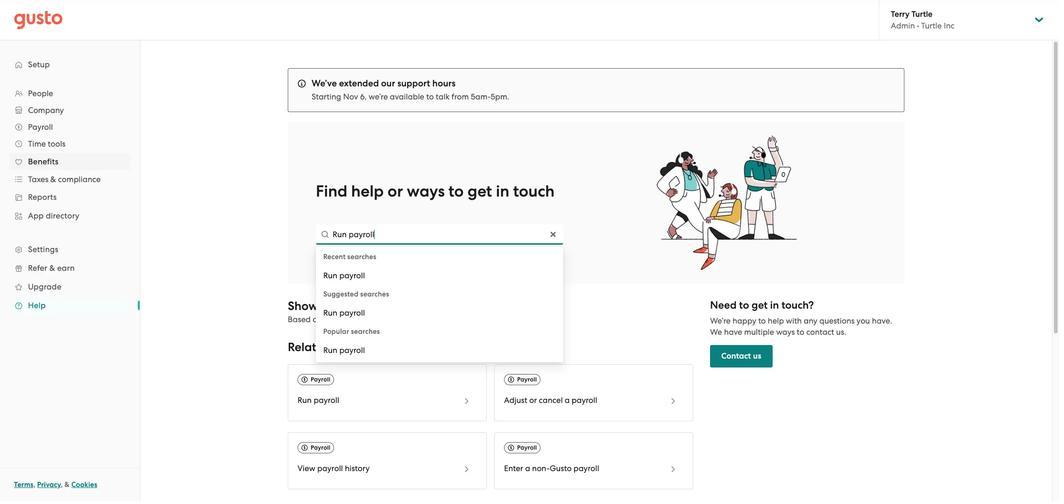 Task type: describe. For each thing, give the bounding box(es) containing it.
terms , privacy , & cookies
[[14, 481, 97, 489]]

refer
[[28, 264, 47, 273]]

find
[[316, 182, 348, 201]]

extended
[[339, 78, 379, 89]]

we've extended our support hours alert
[[288, 68, 905, 112]]

we've
[[312, 78, 337, 89]]

people button
[[9, 85, 130, 102]]

company button
[[9, 102, 130, 119]]

app directory
[[28, 211, 79, 221]]

suggested searches
[[323, 290, 389, 299]]

us.
[[836, 328, 847, 337]]

"
[[396, 299, 401, 314]]

showing
[[288, 299, 336, 314]]

suggested
[[323, 290, 359, 299]]

from
[[452, 92, 469, 101]]

to up happy
[[739, 299, 749, 312]]

talk
[[436, 92, 450, 101]]

contact us button
[[710, 345, 773, 368]]

home image
[[14, 11, 63, 29]]

for.
[[533, 315, 545, 324]]

people
[[28, 89, 53, 98]]

help inside need to get in touch? we're happy to help with any questions you have. we have multiple ways to contact us.
[[768, 316, 784, 326]]

popular
[[323, 328, 349, 336]]

we're
[[710, 316, 731, 326]]

support
[[397, 78, 430, 89]]

run for popular searches
[[323, 346, 337, 355]]

recent searches
[[323, 253, 376, 261]]

0 vertical spatial turtle
[[912, 9, 933, 19]]

we
[[371, 315, 381, 324]]

run payroll for suggested
[[323, 308, 365, 318]]

taxes & compliance button
[[9, 171, 130, 188]]

cookies
[[71, 481, 97, 489]]

terry turtle admin • turtle inc
[[891, 9, 955, 30]]

touch?
[[782, 299, 814, 312]]

run payroll button for recent searches
[[316, 265, 564, 286]]

taxes & compliance
[[28, 175, 101, 184]]

5pm
[[491, 92, 507, 101]]

& for earn
[[49, 264, 55, 273]]

0 horizontal spatial help
[[351, 182, 384, 201]]

company
[[28, 106, 64, 115]]

contact us
[[721, 351, 762, 361]]

suggested searches group
[[316, 286, 564, 323]]

search,
[[342, 315, 369, 324]]

starting nov 6, we're available to talk from 5am - 5pm .
[[312, 92, 509, 101]]

for
[[377, 299, 393, 314]]

run for suggested searches
[[323, 308, 337, 318]]

contact
[[721, 351, 751, 361]]

looking
[[504, 315, 531, 324]]

0 horizontal spatial a
[[525, 464, 530, 473]]

payroll button
[[9, 119, 130, 136]]

reports
[[28, 193, 57, 202]]

cookies button
[[71, 479, 97, 491]]

history
[[345, 464, 370, 473]]

0 horizontal spatial get
[[468, 182, 492, 201]]

adjust or cancel a payroll
[[504, 396, 597, 405]]

gusto
[[550, 464, 572, 473]]

•
[[917, 21, 919, 30]]

think
[[383, 315, 402, 324]]

& for compliance
[[50, 175, 56, 184]]

time tools button
[[9, 136, 130, 152]]

tools
[[48, 139, 66, 149]]

cancel
[[539, 396, 563, 405]]

settings link
[[9, 241, 130, 258]]

upgrade
[[28, 282, 61, 292]]

payroll for enter a non-gusto payroll
[[517, 444, 537, 451]]

directory
[[46, 211, 79, 221]]

searches for popular searches
[[351, 328, 380, 336]]

For example: correct a payroll, manage state taxes, etc. field
[[316, 224, 564, 245]]

1 horizontal spatial a
[[565, 396, 570, 405]]

to up for example: correct a payroll, manage state taxes, etc. field
[[449, 182, 464, 201]]

1 , from the left
[[33, 481, 35, 489]]

payroll for adjust or cancel a payroll
[[517, 376, 537, 383]]

questions
[[820, 316, 855, 326]]

admin
[[891, 21, 915, 30]]

to down with
[[797, 328, 805, 337]]

taxes
[[28, 175, 48, 184]]

might
[[418, 315, 440, 324]]

0 horizontal spatial or
[[388, 182, 403, 201]]

we
[[710, 328, 722, 337]]

us
[[753, 351, 762, 361]]

view
[[298, 464, 315, 473]]

0 horizontal spatial in
[[496, 182, 509, 201]]



Task type: locate. For each thing, give the bounding box(es) containing it.
help right the find
[[351, 182, 384, 201]]

payroll inside dropdown button
[[28, 122, 53, 132]]

showing results for " based on your search, we think this might be what you are looking for.
[[288, 299, 545, 324]]

1 vertical spatial ways
[[776, 328, 795, 337]]

non-
[[532, 464, 550, 473]]

refer & earn link
[[9, 260, 130, 277]]

0 vertical spatial ways
[[407, 182, 445, 201]]

gusto navigation element
[[0, 40, 140, 330]]

1 horizontal spatial you
[[857, 316, 870, 326]]

payroll for view payroll history
[[311, 444, 330, 451]]

need
[[710, 299, 737, 312]]

run payroll button
[[316, 265, 564, 286], [316, 303, 564, 323], [316, 340, 564, 361]]

payroll
[[28, 122, 53, 132], [311, 376, 330, 383], [517, 376, 537, 383], [311, 444, 330, 451], [517, 444, 537, 451]]

touch
[[513, 182, 555, 201]]

0 horizontal spatial ,
[[33, 481, 35, 489]]

turtle
[[912, 9, 933, 19], [921, 21, 942, 30]]

list
[[0, 85, 140, 315]]

benefits link
[[9, 153, 130, 170]]

help left with
[[768, 316, 784, 326]]

app directory link
[[9, 207, 130, 224]]

app
[[28, 211, 44, 221]]

get
[[468, 182, 492, 201], [752, 299, 768, 312]]

privacy link
[[37, 481, 61, 489]]

searches inside suggested searches group
[[360, 290, 389, 299]]

earn
[[57, 264, 75, 273]]

settings
[[28, 245, 58, 254]]

0 vertical spatial in
[[496, 182, 509, 201]]

our
[[381, 78, 395, 89]]

you
[[474, 315, 488, 324], [857, 316, 870, 326]]

hours
[[432, 78, 456, 89]]

0 vertical spatial searches
[[347, 253, 376, 261]]

with
[[786, 316, 802, 326]]

1 vertical spatial help
[[768, 316, 784, 326]]

run inside suggested searches group
[[323, 308, 337, 318]]

1 vertical spatial &
[[49, 264, 55, 273]]

any
[[804, 316, 818, 326]]

1 vertical spatial get
[[752, 299, 768, 312]]

time
[[28, 139, 46, 149]]

0 vertical spatial a
[[565, 396, 570, 405]]

run payroll for recent
[[323, 271, 365, 280]]

,
[[33, 481, 35, 489], [61, 481, 63, 489]]

enter
[[504, 464, 523, 473]]

2 run payroll button from the top
[[316, 303, 564, 323]]

you inside showing results for " based on your search, we think this might be what you are looking for.
[[474, 315, 488, 324]]

run payroll inside suggested searches group
[[323, 308, 365, 318]]

, left privacy link
[[33, 481, 35, 489]]

run for recent searches
[[323, 271, 337, 280]]

starting
[[312, 92, 341, 101]]

time tools
[[28, 139, 66, 149]]

searches for suggested searches
[[360, 290, 389, 299]]

this
[[404, 315, 417, 324]]

payroll inside recent searches group
[[339, 271, 365, 280]]

run payroll button for popular searches
[[316, 340, 564, 361]]

in left touch
[[496, 182, 509, 201]]

1 horizontal spatial help
[[768, 316, 784, 326]]

payroll for run payroll
[[311, 376, 330, 383]]

on
[[313, 315, 322, 324]]

need to get in touch? we're happy to help with any questions you have. we have multiple ways to contact us.
[[710, 299, 892, 337]]

benefits
[[28, 157, 58, 166]]

& right taxes
[[50, 175, 56, 184]]

1 horizontal spatial in
[[770, 299, 779, 312]]

2 vertical spatial run payroll button
[[316, 340, 564, 361]]

payroll inside suggested searches group
[[339, 308, 365, 318]]

0 horizontal spatial ways
[[407, 182, 445, 201]]

privacy
[[37, 481, 61, 489]]

1 vertical spatial searches
[[360, 290, 389, 299]]

we've extended our support hours
[[312, 78, 456, 89]]

you inside need to get in touch? we're happy to help with any questions you have. we have multiple ways to contact us.
[[857, 316, 870, 326]]

find help or ways to get in touch
[[316, 182, 555, 201]]

payroll
[[339, 271, 365, 280], [339, 308, 365, 318], [339, 346, 365, 355], [314, 396, 339, 405], [572, 396, 597, 405], [317, 464, 343, 473], [574, 464, 599, 473]]

0 vertical spatial run payroll button
[[316, 265, 564, 286]]

run payroll button for suggested searches
[[316, 303, 564, 323]]

multiple
[[744, 328, 774, 337]]

actions
[[334, 340, 374, 355]]

nov
[[343, 92, 358, 101]]

help
[[28, 301, 46, 310]]

related
[[288, 340, 331, 355]]

available
[[390, 92, 424, 101]]

contact
[[807, 328, 834, 337]]

3 run payroll button from the top
[[316, 340, 564, 361]]

popular searches
[[323, 328, 380, 336]]

ways inside need to get in touch? we're happy to help with any questions you have. we have multiple ways to contact us.
[[776, 328, 795, 337]]

run inside recent searches group
[[323, 271, 337, 280]]

ways down with
[[776, 328, 795, 337]]

in inside need to get in touch? we're happy to help with any questions you have. we have multiple ways to contact us.
[[770, 299, 779, 312]]

searches down search,
[[351, 328, 380, 336]]

2 , from the left
[[61, 481, 63, 489]]

1 horizontal spatial ways
[[776, 328, 795, 337]]

5am
[[471, 92, 487, 101]]

searches inside popular searches group
[[351, 328, 380, 336]]

1 horizontal spatial ,
[[61, 481, 63, 489]]

payroll up adjust
[[517, 376, 537, 383]]

1 vertical spatial in
[[770, 299, 779, 312]]

a left non-
[[525, 464, 530, 473]]

inc
[[944, 21, 955, 30]]

refer & earn
[[28, 264, 75, 273]]

0 horizontal spatial you
[[474, 315, 488, 324]]

run inside popular searches group
[[323, 346, 337, 355]]

run payroll
[[323, 271, 365, 280], [323, 308, 365, 318], [323, 346, 365, 355], [298, 396, 339, 405]]

run payroll inside recent searches group
[[323, 271, 365, 280]]

a right "cancel"
[[565, 396, 570, 405]]

searches inside recent searches group
[[347, 253, 376, 261]]

ways
[[407, 182, 445, 201], [776, 328, 795, 337]]

what
[[453, 315, 472, 324]]

have.
[[872, 316, 892, 326]]

1 horizontal spatial get
[[752, 299, 768, 312]]

get inside need to get in touch? we're happy to help with any questions you have. we have multiple ways to contact us.
[[752, 299, 768, 312]]

setup link
[[9, 56, 130, 73]]

payroll inside popular searches group
[[339, 346, 365, 355]]

have
[[724, 328, 742, 337]]

view payroll history
[[298, 464, 370, 473]]

terms link
[[14, 481, 33, 489]]

are
[[490, 315, 502, 324]]

we're
[[369, 92, 388, 101]]

recent
[[323, 253, 346, 261]]

enter a non-gusto payroll
[[504, 464, 599, 473]]

searches right recent
[[347, 253, 376, 261]]

0 vertical spatial help
[[351, 182, 384, 201]]

run payroll inside popular searches group
[[323, 346, 365, 355]]

searches up for
[[360, 290, 389, 299]]

6,
[[360, 92, 367, 101]]

you left have.
[[857, 316, 870, 326]]

reports link
[[9, 189, 130, 206]]

recent searches group
[[316, 249, 564, 286]]

a
[[565, 396, 570, 405], [525, 464, 530, 473]]

adjust
[[504, 396, 527, 405]]

to up multiple
[[758, 316, 766, 326]]

payroll up time
[[28, 122, 53, 132]]

compliance
[[58, 175, 101, 184]]

1 vertical spatial or
[[529, 396, 537, 405]]

terms
[[14, 481, 33, 489]]

1 run payroll button from the top
[[316, 265, 564, 286]]

1 vertical spatial a
[[525, 464, 530, 473]]

based
[[288, 315, 311, 324]]

& left the earn
[[49, 264, 55, 273]]

payroll down related actions
[[311, 376, 330, 383]]

1 vertical spatial run payroll button
[[316, 303, 564, 323]]

0 vertical spatial get
[[468, 182, 492, 201]]

in left touch?
[[770, 299, 779, 312]]

1 horizontal spatial or
[[529, 396, 537, 405]]

& inside dropdown button
[[50, 175, 56, 184]]

0 vertical spatial or
[[388, 182, 403, 201]]

popular searches group
[[316, 323, 564, 361]]

to inside we've extended our support hours alert
[[426, 92, 434, 101]]

turtle right •
[[921, 21, 942, 30]]

searches for recent searches
[[347, 253, 376, 261]]

payroll up view payroll history
[[311, 444, 330, 451]]

related actions
[[288, 340, 374, 355]]

search-bar options list box
[[316, 247, 564, 363]]

2 vertical spatial searches
[[351, 328, 380, 336]]

1 vertical spatial turtle
[[921, 21, 942, 30]]

-
[[487, 92, 491, 101]]

searches
[[347, 253, 376, 261], [360, 290, 389, 299], [351, 328, 380, 336]]

run payroll for popular
[[323, 346, 365, 355]]

ways up for example: correct a payroll, manage state taxes, etc. field
[[407, 182, 445, 201]]

, left cookies button
[[61, 481, 63, 489]]

list containing people
[[0, 85, 140, 315]]

2 vertical spatial &
[[65, 481, 70, 489]]

be
[[442, 315, 451, 324]]

.
[[507, 92, 509, 101]]

you left 'are' at the left of page
[[474, 315, 488, 324]]

to left talk
[[426, 92, 434, 101]]

happy
[[733, 316, 756, 326]]

your
[[324, 315, 340, 324]]

payroll up the enter
[[517, 444, 537, 451]]

& left cookies
[[65, 481, 70, 489]]

turtle up •
[[912, 9, 933, 19]]

0 vertical spatial &
[[50, 175, 56, 184]]



Task type: vqa. For each thing, say whether or not it's contained in the screenshot.
top 'Run payroll' Button
yes



